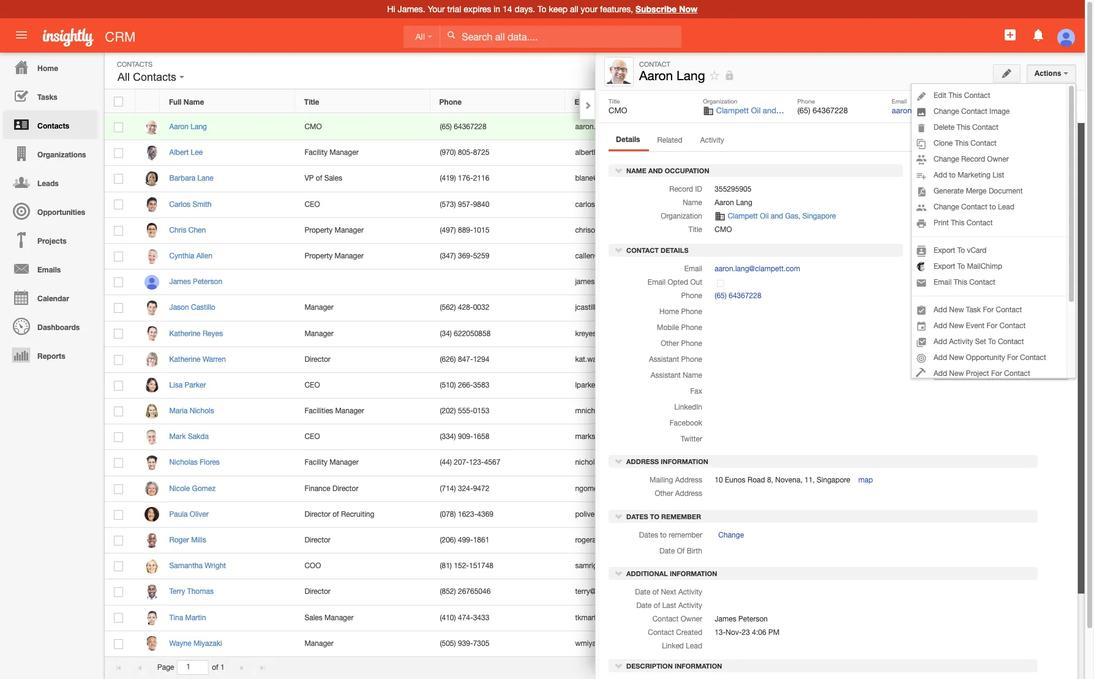 Task type: describe. For each thing, give the bounding box(es) containing it.
(34) 622050858 cell
[[430, 321, 566, 347]]

add for add new opportunity for contact
[[934, 353, 947, 362]]

wayne
[[169, 639, 191, 648]]

title inside "row"
[[304, 97, 319, 106]]

4:06
[[752, 628, 766, 637]]

blane@jakubowski.com cell
[[566, 166, 701, 192]]

kat.warren@clampett.com
[[575, 355, 661, 364]]

lang down 355295905 at the top right of the page
[[736, 199, 752, 207]]

1 horizontal spatial (65) 64367228
[[715, 291, 762, 300]]

samantha wright link
[[169, 562, 232, 570]]

sales inside cell
[[305, 613, 323, 622]]

james peterson inside "row"
[[169, 277, 222, 286]]

new for event
[[949, 321, 964, 330]]

contacts
[[956, 111, 993, 119]]

0 horizontal spatial -
[[835, 663, 838, 672]]

facilities manager cell
[[295, 399, 430, 424]]

(970) 805-8725
[[440, 148, 489, 157]]

for for opportunity
[[1007, 353, 1018, 362]]

2 vertical spatial import
[[954, 212, 975, 221]]

follow image for james.peterson1902@gmail.com
[[846, 277, 858, 289]]

of right 1 field
[[212, 663, 218, 672]]

export right /
[[939, 144, 966, 152]]

created
[[676, 628, 702, 637]]

roger mills link
[[169, 536, 212, 544]]

assistant for assistant phone
[[649, 355, 679, 364]]

chevron down image for email
[[615, 245, 623, 254]]

3 chevron down image from the top
[[615, 662, 623, 670]]

chevron down image for mailing address
[[615, 457, 623, 465]]

row containing albert lee
[[105, 140, 898, 166]]

reyes
[[203, 329, 223, 338]]

property for allen
[[305, 252, 333, 260]]

name down id
[[683, 199, 702, 207]]

contact down last
[[653, 615, 679, 623]]

name inside "row"
[[184, 97, 204, 106]]

smartmerge for smartmerge contacts
[[906, 111, 954, 119]]

(334)
[[440, 432, 456, 441]]

0 vertical spatial -
[[996, 203, 999, 211]]

row containing jason castillo
[[105, 295, 898, 321]]

to inside 'add activity set to contact' 'link'
[[988, 337, 996, 346]]

phone inside the phone (65) 64367228
[[797, 97, 815, 105]]

2 vertical spatial (65) 64367228
[[958, 325, 1004, 334]]

row containing samantha wright
[[105, 554, 898, 579]]

sample_data for albertlee@globex.com
[[713, 149, 748, 156]]

cynthia
[[169, 252, 194, 260]]

activity right the next
[[678, 588, 702, 596]]

terry@globex.com
[[575, 587, 635, 596]]

2 vertical spatial information
[[675, 662, 722, 670]]

name up fax
[[683, 371, 702, 380]]

barbara lane
[[169, 174, 213, 183]]

contact tags
[[906, 227, 958, 235]]

cmo cell
[[295, 115, 430, 140]]

3583
[[473, 381, 489, 389]]

1 horizontal spatial record
[[961, 155, 985, 163]]

singapore inside "10 eunos road 8 novena,  11 singapore"
[[958, 353, 991, 362]]

no tags link
[[918, 265, 945, 273]]

james peterson up 13-nov-23 4:06 pm
[[715, 615, 768, 623]]

manager cell for (562) 428-0032
[[295, 295, 430, 321]]

of left the next
[[653, 588, 659, 596]]

0 vertical spatial aaron.lang@clampett.com link
[[892, 106, 985, 115]]

james peterson down vcard
[[951, 261, 1006, 269]]

phone (65) 64367228
[[797, 97, 848, 115]]

date for date of next activity date of last activity
[[635, 588, 650, 596]]

contact down print
[[906, 227, 938, 235]]

james up 13-nov-23 4:06 pm
[[715, 615, 736, 623]]

katherine warren link
[[169, 355, 232, 364]]

contact details
[[625, 246, 689, 254]]

coo cell
[[295, 554, 430, 579]]

1 horizontal spatial map
[[991, 353, 1008, 362]]

jcastillo@jakubowski.com cell
[[566, 295, 701, 321]]

0 horizontal spatial (65) 64367228 link
[[715, 291, 762, 300]]

aaron lang link
[[169, 122, 213, 131]]

james down export to mailchimp
[[953, 273, 975, 282]]

0 horizontal spatial 1
[[220, 663, 224, 672]]

follow image for wmiyazaki@warbucks.com
[[846, 639, 858, 650]]

mark sakda
[[169, 432, 209, 441]]

all link
[[403, 26, 440, 48]]

contacts for smartmerge contacts
[[948, 129, 978, 137]]

mark sakda link
[[169, 432, 215, 441]]

1 vertical spatial clampett oil and gas, singapore
[[728, 212, 836, 221]]

contact inside 'email aaron.lang@clampett.com contact owner james peterson'
[[986, 97, 1008, 105]]

(44) 207-123-4567 cell
[[430, 450, 566, 476]]

follow image for ngomez@cyberdyne.com
[[846, 484, 858, 495]]

(510) 266-3583 cell
[[430, 373, 566, 399]]

linked
[[662, 642, 684, 650]]

207-
[[454, 458, 469, 467]]

sales manager
[[305, 613, 354, 622]]

smartmerge contacts
[[906, 111, 993, 119]]

email opted out
[[648, 278, 702, 286]]

name down albertlee@globex.com cell
[[626, 167, 647, 175]]

chevron down image for record id
[[615, 166, 623, 175]]

export for export contacts and notes
[[916, 179, 938, 187]]

terry@globex.com cell
[[566, 579, 701, 605]]

contact left the actions
[[1006, 66, 1034, 75]]

mnichols@parkerandco.com
[[575, 407, 669, 415]]

aaron.lang@clampett.com inside 'email aaron.lang@clampett.com contact owner james peterson'
[[892, 106, 985, 115]]

gas, for middle clampett oil and gas, singapore 'link'
[[785, 212, 801, 221]]

change record owner link
[[912, 151, 1067, 167]]

paula
[[169, 510, 188, 519]]

email for aaron.lang@clampett.com
[[892, 97, 907, 105]]

889-
[[458, 226, 473, 234]]

eunos for 10 eunos road 8 novena,  11 singapore
[[968, 341, 988, 350]]

vp
[[305, 174, 314, 183]]

owner inside 'email aaron.lang@clampett.com contact owner james peterson'
[[1010, 97, 1028, 105]]

sample_data for carlossmith@warbucks.com
[[713, 201, 748, 208]]

facility for lee
[[305, 148, 328, 157]]

/
[[934, 144, 937, 152]]

0 horizontal spatial owner
[[681, 615, 702, 623]]

1 vertical spatial james peterson link
[[169, 277, 228, 286]]

0 vertical spatial lead
[[998, 203, 1014, 211]]

chen
[[188, 226, 206, 234]]

contact down chrisochen@kinggroup.com cell
[[626, 246, 659, 254]]

0 vertical spatial remember
[[661, 512, 701, 520]]

(81) 152-151748
[[440, 562, 494, 570]]

10 for 10 eunos road 8 novena,  11 singapore
[[958, 341, 966, 350]]

(410) 474-3433 cell
[[430, 605, 566, 631]]

13- for 13-nov-23 4:06 pm
[[715, 628, 726, 637]]

vcard
[[967, 246, 987, 255]]

title cmo
[[609, 97, 627, 115]]

(714)
[[440, 484, 456, 493]]

row containing cynthia allen
[[105, 244, 898, 269]]

and inside the clampett oil and gas, singapore
[[1005, 299, 1021, 310]]

tina martin link
[[169, 613, 212, 622]]

hi
[[387, 4, 395, 14]]

set
[[975, 337, 986, 346]]

director for director of recruiting
[[305, 510, 331, 519]]

manager for (970) 805-8725
[[330, 148, 359, 157]]

peterson down export to vcard link
[[977, 261, 1006, 269]]

2 vertical spatial aaron lang
[[715, 199, 752, 207]]

contact up 8
[[1000, 321, 1026, 330]]

row containing nicole gomez
[[105, 476, 898, 502]]

11,
[[805, 476, 815, 484]]

peterson inside 'email aaron.lang@clampett.com contact owner james peterson'
[[1012, 106, 1044, 115]]

0 vertical spatial address
[[626, 458, 659, 465]]

ceo for parker
[[305, 381, 320, 389]]

cmo inside cell
[[305, 122, 322, 131]]

aaron right contact icon
[[639, 68, 673, 83]]

follow image for kreyes@globex.com
[[846, 329, 858, 340]]

property manager for (497)
[[305, 226, 364, 234]]

this for print
[[951, 219, 965, 227]]

coo
[[305, 562, 321, 570]]

contact up linked on the right of the page
[[648, 628, 674, 637]]

64367228 inside the phone (65) 64367228
[[813, 106, 848, 115]]

(347)
[[440, 252, 456, 260]]

albert lee
[[169, 148, 203, 157]]

10 for 10 eunos road 8, novena, 11, singapore
[[715, 476, 723, 484]]

director for director cell related to (626) 847-1294
[[305, 355, 331, 364]]

other for other phone
[[661, 339, 679, 348]]

change for change contact to lead
[[934, 203, 959, 211]]

0 horizontal spatial list
[[724, 97, 737, 106]]

all contacts button
[[115, 68, 187, 86]]

manager cell for (34) 622050858
[[295, 321, 430, 347]]

birth
[[687, 547, 702, 555]]

delete this contact link
[[912, 119, 1067, 135]]

of left items
[[850, 663, 857, 672]]

(078) 1623-4369 cell
[[430, 502, 566, 528]]

(334) 909-1658 cell
[[430, 424, 566, 450]]

email for this
[[934, 278, 952, 287]]

export contacts and notes
[[914, 179, 1006, 187]]

contact inside 'link'
[[998, 337, 1024, 346]]

1 vertical spatial map
[[859, 476, 873, 484]]

finance director cell
[[295, 476, 430, 502]]

sample_data for chrisochen@kinggroup.com
[[713, 226, 748, 234]]

tina martin
[[169, 613, 206, 622]]

row containing lisa parker
[[105, 373, 898, 399]]

other for other address
[[655, 489, 673, 498]]

details link
[[609, 132, 648, 149]]

kat.warren@clampett.com cell
[[566, 347, 701, 373]]

poliver@northumbria.edu
[[575, 510, 657, 519]]

export to vcard
[[934, 246, 987, 255]]

1 vertical spatial record
[[669, 185, 693, 194]]

follow image for callen@ocair.com
[[846, 251, 858, 263]]

albertlee@globex.com
[[575, 148, 648, 157]]

clampett down the record permissions icon
[[716, 106, 749, 115]]

terry
[[169, 587, 185, 596]]

4369
[[477, 510, 494, 519]]

add new project for contact link
[[912, 366, 1067, 381]]

26765046
[[458, 587, 491, 596]]

actual close date image
[[940, 249, 951, 257]]

date of next activity date of last activity
[[635, 588, 702, 610]]

contacts inside "link"
[[37, 121, 69, 130]]

phone down out at the top
[[681, 291, 702, 300]]

1294
[[473, 355, 489, 364]]

(202)
[[440, 407, 456, 415]]

items
[[869, 663, 887, 672]]

1 horizontal spatial cmo
[[609, 106, 627, 115]]

lang left the record permissions icon
[[677, 68, 705, 83]]

of inside cell
[[316, 174, 322, 183]]

(497) 889-1015 cell
[[430, 218, 566, 244]]

1 horizontal spatial aaron lang
[[639, 68, 705, 83]]

aaron down 355295905 at the top right of the page
[[715, 199, 734, 207]]

title inside title cmo
[[609, 97, 620, 105]]

peterson inside "row"
[[193, 277, 222, 286]]

row containing nicholas flores
[[105, 450, 898, 476]]

805-
[[458, 148, 473, 157]]

activity up contact owner
[[678, 601, 702, 610]]

ceo cell for (573)
[[295, 192, 430, 218]]

0 vertical spatial dates to remember
[[625, 512, 701, 520]]

activity inside 'add activity set to contact' 'link'
[[949, 337, 973, 346]]

lang inside "row"
[[191, 122, 207, 131]]

(65) 64367228 inside cell
[[440, 122, 487, 131]]

dashboards
[[37, 323, 80, 332]]

2 vertical spatial date
[[636, 601, 652, 610]]

contacts for import contacts and notes
[[940, 162, 970, 170]]

singapore inside the '$300,000.00 usd whirligig g990 - clampett oil and gas, singapore - aaron lang'
[[968, 215, 1001, 223]]

of left last
[[654, 601, 660, 610]]

2 vertical spatial aaron.lang@clampett.com
[[715, 264, 800, 273]]

row containing katherine reyes
[[105, 321, 898, 347]]

add activity set to contact
[[934, 337, 1024, 346]]

finance director
[[305, 484, 358, 493]]

new up edit this contact link
[[989, 66, 1004, 75]]

export for export to vcard
[[934, 246, 955, 255]]

(81)
[[440, 562, 452, 570]]

albertlee@globex.com cell
[[566, 140, 701, 166]]

(410)
[[440, 613, 456, 622]]

home link
[[3, 53, 98, 81]]

(419) 176-2116 cell
[[430, 166, 566, 192]]

record permissions image
[[724, 68, 735, 83]]

sample_data for aaron.lang@clampett.com
[[713, 123, 748, 130]]

record id
[[669, 185, 702, 194]]

notes for export contacts and notes
[[987, 179, 1006, 187]]

now
[[679, 4, 698, 14]]

facility manager for (44)
[[305, 458, 359, 467]]

emails
[[37, 265, 61, 274]]

2 horizontal spatial title
[[689, 226, 702, 234]]

row containing barbara lane
[[105, 166, 898, 192]]

clampett inside the '$300,000.00 usd whirligig g990 - clampett oil and gas, singapore - aaron lang'
[[1001, 203, 1031, 211]]

james peterson down mailchimp
[[951, 273, 1006, 282]]

1 horizontal spatial owner
[[987, 155, 1009, 163]]

james down 13-nov-23
[[953, 261, 975, 269]]

marksakda@ocair.com cell
[[566, 424, 701, 450]]

1 vertical spatial dates to remember
[[639, 531, 702, 539]]

1 horizontal spatial list
[[993, 171, 1004, 179]]

home for home phone
[[659, 307, 679, 316]]

(510)
[[440, 381, 456, 389]]

jason
[[169, 303, 189, 312]]

tkmartin@sirius.com cell
[[566, 605, 701, 631]]

2 horizontal spatial cmo
[[715, 226, 732, 234]]

(626) 847-1294 cell
[[430, 347, 566, 373]]

1 horizontal spatial 1
[[829, 663, 833, 672]]

new for opportunity
[[949, 353, 964, 362]]

address for other address
[[675, 489, 702, 498]]

row containing aaron lang
[[105, 115, 898, 140]]

(206) 499-1861 cell
[[430, 528, 566, 554]]

director up "director of recruiting"
[[332, 484, 358, 493]]

row containing maria nichols
[[105, 399, 898, 424]]

7305
[[473, 639, 489, 648]]

import contacts and notes link
[[906, 162, 1006, 170]]

ceo cell for (334)
[[295, 424, 430, 450]]

add new event for contact
[[934, 321, 1026, 330]]

sample_data for samright@nakatomi.com
[[713, 562, 748, 570]]

chevron right image
[[584, 101, 592, 110]]

import contacts and notes
[[914, 162, 1006, 170]]

contacts up all contacts
[[117, 61, 153, 68]]

road for 8
[[990, 341, 1008, 350]]

phone down the other phone
[[681, 355, 702, 364]]

cynthia allen
[[169, 252, 212, 260]]

jason castillo
[[169, 303, 215, 312]]

to inside "hi james. your trial expires in 14 days. to keep all your features, subscribe now"
[[538, 4, 547, 14]]

1 vertical spatial clampett oil and gas, singapore link
[[728, 212, 836, 221]]

follow image for carlossmith@warbucks.com
[[846, 199, 858, 211]]

gas, for bottommost clampett oil and gas, singapore 'link'
[[1023, 299, 1041, 310]]

0 vertical spatial clampett oil and gas, singapore link
[[716, 106, 834, 115]]

clampett down 355295905 at the top right of the page
[[728, 212, 758, 221]]

full
[[169, 97, 182, 106]]

eunos for 10 eunos road 8, novena, 11, singapore
[[725, 476, 746, 484]]

0 horizontal spatial organization
[[661, 212, 702, 221]]

add for add new project for contact
[[934, 369, 947, 378]]

for for task
[[983, 306, 994, 314]]

callen@ocair.com cell
[[566, 244, 701, 269]]

smartmerge for smartmerge contacts
[[906, 129, 946, 137]]

and inside the '$300,000.00 usd whirligig g990 - clampett oil and gas, singapore - aaron lang'
[[1044, 203, 1056, 211]]

follow image for poliver@northumbria.edu
[[846, 509, 858, 521]]

(505) 939-7305
[[440, 639, 489, 648]]

image
[[990, 107, 1010, 116]]

this for delete
[[957, 123, 970, 132]]

0 vertical spatial dates
[[626, 512, 648, 520]]

64367228 inside cell
[[454, 122, 487, 131]]

property for chen
[[305, 226, 333, 234]]

(510) 266-3583
[[440, 381, 489, 389]]

to inside export to mailchimp link
[[957, 262, 965, 271]]

nov- for 13-nov-23
[[964, 249, 980, 257]]

aaron.lang@clampett.com cell
[[566, 115, 701, 140]]

sample_data for nicholas.flores@clampett.com
[[713, 459, 748, 466]]

roger
[[169, 536, 189, 544]]

1 vertical spatial dates
[[639, 531, 658, 539]]

clone this contact
[[934, 139, 997, 148]]

sales manager cell
[[295, 605, 430, 631]]

1 vertical spatial remember
[[669, 531, 702, 539]]

barbara lane link
[[169, 174, 220, 183]]

to inside export to vcard link
[[957, 246, 965, 255]]

related link
[[649, 132, 690, 151]]



Task type: vqa. For each thing, say whether or not it's contained in the screenshot.


Task type: locate. For each thing, give the bounding box(es) containing it.
all inside all contacts button
[[118, 71, 130, 83]]

2 vertical spatial chevron down image
[[615, 569, 623, 577]]

0 horizontal spatial 10
[[715, 476, 723, 484]]

organizations
[[37, 150, 86, 159]]

0 vertical spatial director cell
[[295, 347, 430, 373]]

owner up image
[[1010, 97, 1028, 105]]

0 horizontal spatial lead
[[686, 642, 702, 650]]

2 add from the top
[[934, 306, 947, 314]]

847-
[[458, 355, 473, 364]]

event
[[966, 321, 985, 330]]

row containing james peterson
[[105, 269, 898, 295]]

10 follow image from the top
[[846, 561, 858, 573]]

other down mobile
[[661, 339, 679, 348]]

kreyes@globex.com
[[575, 329, 641, 338]]

1 horizontal spatial details
[[661, 246, 689, 254]]

this for clone
[[955, 139, 969, 148]]

sample_data for ngomez@cyberdyne.com
[[713, 485, 748, 492]]

opportunities
[[37, 208, 85, 217]]

of
[[677, 547, 685, 555]]

10 row from the top
[[105, 321, 898, 347]]

(626) 847-1294
[[440, 355, 489, 364]]

0 vertical spatial your
[[428, 4, 445, 14]]

facility manager cell up vp of sales
[[295, 140, 430, 166]]

chris chen link
[[169, 226, 212, 234]]

2 property manager cell from the top
[[295, 244, 430, 269]]

3 follow image from the top
[[846, 225, 858, 237]]

james up jason
[[169, 277, 191, 286]]

10
[[958, 341, 966, 350], [715, 476, 723, 484]]

information for other address
[[661, 458, 708, 465]]

details up email opted out
[[661, 246, 689, 254]]

eunos inside "10 eunos road 8 novena,  11 singapore"
[[968, 341, 988, 350]]

1658
[[473, 432, 489, 441]]

(970)
[[440, 148, 456, 157]]

eunos up add new opportunity for contact
[[968, 341, 988, 350]]

change inside change record owner link
[[934, 155, 959, 163]]

1 vertical spatial facility manager
[[305, 458, 359, 467]]

james
[[986, 106, 1010, 115], [953, 261, 975, 269], [953, 273, 975, 282], [169, 277, 191, 286], [715, 615, 736, 623]]

no tags
[[918, 265, 945, 273]]

details up albertlee@globex.com
[[616, 135, 640, 144]]

for for project
[[991, 369, 1002, 378]]

navigation
[[0, 53, 98, 369]]

navigation containing home
[[0, 53, 98, 369]]

follow image for albertlee@globex.com
[[846, 148, 858, 159]]

smartmerge down recycle
[[906, 111, 954, 119]]

add for add new event for contact
[[934, 321, 947, 330]]

carlossmith@warbucks.com cell
[[566, 192, 701, 218]]

row containing paula oliver
[[105, 502, 898, 528]]

(81) 152-151748 cell
[[430, 554, 566, 579]]

16 row from the top
[[105, 476, 898, 502]]

lang inside the '$300,000.00 usd whirligig g990 - clampett oil and gas, singapore - aaron lang'
[[1029, 215, 1046, 223]]

assistant name
[[651, 371, 702, 380]]

1 horizontal spatial road
[[990, 341, 1008, 350]]

project
[[966, 369, 989, 378]]

aaron lang inside "row"
[[169, 122, 207, 131]]

full name
[[169, 97, 204, 106]]

0 vertical spatial home
[[37, 64, 58, 73]]

notifications image
[[1031, 28, 1046, 42]]

1 vertical spatial smartmerge
[[906, 129, 946, 137]]

1 property manager cell from the top
[[295, 218, 430, 244]]

0 vertical spatial 13-
[[916, 212, 927, 221]]

2 horizontal spatial aaron lang
[[715, 199, 752, 207]]

chevron down image
[[615, 166, 623, 175], [615, 457, 623, 465], [615, 569, 623, 577]]

0 vertical spatial aaron lang
[[639, 68, 705, 83]]

novena, inside "10 eunos road 8 novena,  11 singapore"
[[1016, 341, 1043, 350]]

cynthia allen link
[[169, 252, 219, 260]]

row containing carlos smith
[[105, 192, 898, 218]]

james inside "row"
[[169, 277, 191, 286]]

manager for (497) 889-1015
[[335, 226, 364, 234]]

add activity set to contact link
[[912, 334, 1067, 350]]

peterson down mailchimp
[[977, 273, 1006, 282]]

change contact to lead
[[934, 203, 1014, 211]]

5 row from the top
[[105, 192, 898, 218]]

23 up tags
[[943, 212, 952, 221]]

poliver@northumbria.edu cell
[[566, 502, 701, 528]]

contact up add new event for contact link
[[996, 306, 1022, 314]]

manager cell
[[295, 295, 430, 321], [295, 321, 430, 347], [295, 631, 430, 657]]

8 row from the top
[[105, 269, 898, 295]]

phone down the "mobile phone"
[[681, 339, 702, 348]]

2116
[[473, 174, 489, 183]]

3 manager cell from the top
[[295, 631, 430, 657]]

8725
[[473, 148, 489, 157]]

4 add from the top
[[934, 337, 947, 346]]

manager for (347) 369-5259
[[335, 252, 364, 260]]

2 horizontal spatial -
[[1003, 215, 1006, 223]]

0 vertical spatial 23
[[943, 212, 952, 221]]

0 vertical spatial novena,
[[1016, 341, 1043, 350]]

-
[[996, 203, 999, 211], [1003, 215, 1006, 223], [835, 663, 838, 672]]

0 vertical spatial sales
[[324, 174, 342, 183]]

follow image
[[709, 70, 720, 81], [846, 148, 858, 159], [846, 174, 858, 185], [846, 277, 858, 289], [846, 329, 858, 340], [846, 354, 858, 366], [846, 406, 858, 418], [846, 509, 858, 521], [846, 535, 858, 547], [846, 587, 858, 599], [846, 639, 858, 650]]

opportunity down change record owner link
[[973, 169, 1012, 178]]

2 ceo cell from the top
[[295, 373, 430, 399]]

ngomez@cyberdyne.com cell
[[566, 476, 701, 502]]

contacts up full
[[133, 71, 176, 83]]

1 vertical spatial organization
[[661, 212, 702, 221]]

0 horizontal spatial aaron lang
[[169, 122, 207, 131]]

map link right 11,
[[859, 476, 873, 484]]

2 chevron down image from the top
[[615, 457, 623, 465]]

vp of sales cell
[[295, 166, 430, 192]]

add to marketing list link
[[912, 167, 1067, 183]]

warren
[[203, 355, 226, 364]]

2 facility manager cell from the top
[[295, 450, 430, 476]]

9 row from the top
[[105, 295, 898, 321]]

0 vertical spatial road
[[990, 341, 1008, 350]]

1 vertical spatial property
[[305, 252, 333, 260]]

nov- up contact tags at right
[[927, 212, 943, 221]]

mnichols@parkerandco.com cell
[[566, 399, 701, 424]]

home up tasks link on the top left of page
[[37, 64, 58, 73]]

2 vertical spatial nov-
[[726, 628, 742, 637]]

phone up the "mobile phone"
[[681, 307, 702, 316]]

director cell up the sales manager
[[295, 579, 430, 605]]

23 for 13-nov-23 4:06 pm
[[742, 628, 750, 637]]

your inside "hi james. your trial expires in 14 days. to keep all your features, subscribe now"
[[428, 4, 445, 14]]

smartmerge
[[906, 111, 954, 119], [906, 129, 946, 137]]

director for (852) 26765046 director cell
[[305, 587, 331, 596]]

gas, inside the clampett oil and gas, singapore
[[1023, 299, 1041, 310]]

2 property manager from the top
[[305, 252, 364, 260]]

responsible user image
[[940, 261, 951, 269]]

director up coo
[[305, 536, 331, 544]]

director inside cell
[[305, 510, 331, 519]]

0 vertical spatial nov-
[[927, 212, 943, 221]]

row group containing aaron lang
[[105, 115, 898, 657]]

of 1
[[212, 663, 224, 672]]

import left opportunity image at right top
[[916, 162, 938, 170]]

(419) 176-2116
[[440, 174, 489, 183]]

11 row from the top
[[105, 347, 898, 373]]

add for add to marketing list
[[934, 171, 947, 179]]

follow image for tkmartin@sirius.com
[[846, 613, 858, 624]]

0 vertical spatial all
[[415, 32, 425, 42]]

export up opportunity owner image in the right top of the page
[[934, 262, 955, 271]]

sample_data for rogeramills@warbucks.com
[[713, 536, 748, 544]]

export to mailchimp link
[[912, 258, 1067, 274]]

8 follow image from the top
[[846, 458, 858, 469]]

manager for (410) 474-3433
[[325, 613, 354, 622]]

email inside 'link'
[[934, 278, 952, 287]]

12 row from the top
[[105, 373, 898, 399]]

contact right contact icon
[[639, 61, 670, 68]]

related
[[657, 136, 683, 145]]

albert lee link
[[169, 148, 209, 157]]

export for export to mailchimp
[[934, 262, 955, 271]]

follow image for rogeramills@warbucks.com
[[846, 535, 858, 547]]

property manager for (347)
[[305, 252, 364, 260]]

2 ceo from the top
[[305, 381, 320, 389]]

3 ceo cell from the top
[[295, 424, 430, 450]]

13- up contact tags at right
[[916, 212, 927, 221]]

facility for flores
[[305, 458, 328, 467]]

new for task
[[949, 306, 964, 314]]

oil inside the '$300,000.00 usd whirligig g990 - clampett oil and gas, singapore - aaron lang'
[[1033, 203, 1042, 211]]

1 horizontal spatial 10
[[958, 341, 966, 350]]

1 vertical spatial (65) 64367228 link
[[958, 325, 1004, 334]]

to down 13-nov-23
[[957, 262, 965, 271]]

james.
[[398, 4, 425, 14]]

1 horizontal spatial aaron.lang@clampett.com
[[715, 264, 800, 273]]

23 for 13-nov-23 import
[[943, 212, 952, 221]]

1 vertical spatial nov-
[[964, 249, 980, 257]]

director cell
[[295, 347, 430, 373], [295, 528, 430, 554], [295, 579, 430, 605]]

contacts down won
[[940, 179, 970, 187]]

all for all
[[415, 32, 425, 42]]

of inside cell
[[333, 510, 339, 519]]

contact down g990 at top right
[[967, 219, 993, 227]]

11 follow image from the top
[[846, 613, 858, 624]]

owner down clone this contact link
[[987, 155, 1009, 163]]

follow image for aaron.lang@clampett.com
[[846, 122, 858, 134]]

follow image
[[846, 122, 858, 134], [846, 199, 858, 211], [846, 225, 858, 237], [846, 251, 858, 263], [846, 303, 858, 314], [846, 380, 858, 392], [846, 432, 858, 444], [846, 458, 858, 469], [846, 484, 858, 495], [846, 561, 858, 573], [846, 613, 858, 624]]

contact created
[[648, 628, 702, 637]]

sales inside cell
[[324, 174, 342, 183]]

1 horizontal spatial james peterson link
[[986, 106, 1044, 115]]

lparker@parkerandco.com cell
[[566, 373, 701, 399]]

1 vertical spatial map link
[[859, 476, 873, 484]]

1623-
[[458, 510, 477, 519]]

hi james. your trial expires in 14 days. to keep all your features, subscribe now
[[387, 4, 698, 14]]

nov- for 13-nov-23 import
[[927, 212, 943, 221]]

email for opted
[[648, 278, 666, 286]]

(078) 1623-4369
[[440, 510, 494, 519]]

contact up delete this contact
[[961, 107, 988, 116]]

information down birth
[[670, 569, 717, 577]]

james inside 'email aaron.lang@clampett.com contact owner james peterson'
[[986, 106, 1010, 115]]

2 manager cell from the top
[[295, 321, 430, 347]]

director for director cell for (206) 499-1861
[[305, 536, 331, 544]]

this for email
[[954, 278, 967, 287]]

sakda
[[188, 432, 209, 441]]

aaron.lang@clampett.com inside aaron.lang@clampett.com cell
[[575, 122, 661, 131]]

2 property from the top
[[305, 252, 333, 260]]

row containing tina martin
[[105, 605, 898, 631]]

kreyes@globex.com cell
[[566, 321, 701, 347]]

information for date of last activity
[[670, 569, 717, 577]]

follow image for mnichols@parkerandco.com
[[846, 406, 858, 418]]

18 row from the top
[[105, 528, 898, 554]]

marksakda@ocair.com
[[575, 432, 649, 441]]

clampett up event
[[952, 299, 990, 310]]

0 vertical spatial map link
[[991, 353, 1008, 362]]

1 facility manager from the top
[[305, 148, 359, 157]]

1 horizontal spatial all
[[415, 32, 425, 42]]

1 vertical spatial 13-
[[953, 249, 964, 257]]

opportunity image
[[939, 169, 948, 179]]

ceo cell
[[295, 192, 430, 218], [295, 373, 430, 399], [295, 424, 430, 450]]

manager for (202) 555-0153
[[335, 407, 364, 415]]

tags
[[940, 227, 958, 235]]

ngomez@cyberdyne.com
[[575, 484, 658, 493]]

add for add activity set to contact
[[934, 337, 947, 346]]

add down opportunity owner image in the right top of the page
[[934, 306, 947, 314]]

(573) 957-9840 cell
[[430, 192, 566, 218]]

projects
[[37, 236, 67, 246]]

6 row from the top
[[105, 218, 898, 244]]

peterson up 13-nov-23 4:06 pm
[[738, 615, 768, 623]]

generate
[[934, 187, 964, 195]]

whirligig
[[946, 203, 974, 211]]

road for 8,
[[748, 476, 765, 484]]

your left trial
[[428, 4, 445, 14]]

manager cell for (505) 939-7305
[[295, 631, 430, 657]]

nicole
[[169, 484, 190, 493]]

home inside home link
[[37, 64, 58, 73]]

sample_data link
[[918, 245, 958, 258]]

0 vertical spatial organization
[[703, 97, 738, 105]]

additional information
[[625, 569, 717, 577]]

2 horizontal spatial 23
[[980, 249, 988, 257]]

organization down the record permissions icon
[[703, 97, 738, 105]]

clampett down document
[[1001, 203, 1031, 211]]

name
[[184, 97, 204, 106], [626, 167, 647, 175], [683, 199, 702, 207], [683, 371, 702, 380]]

2 21 from the left
[[859, 663, 867, 672]]

property
[[305, 226, 333, 234], [305, 252, 333, 260]]

2 vertical spatial cmo
[[715, 226, 732, 234]]

1 smartmerge from the top
[[906, 111, 954, 119]]

1 vertical spatial ceo cell
[[295, 373, 430, 399]]

page
[[157, 663, 174, 672]]

in
[[494, 4, 500, 14]]

to left the keep at the top right of page
[[538, 4, 547, 14]]

add down import contacts and notes link
[[934, 171, 947, 179]]

4 follow image from the top
[[846, 251, 858, 263]]

facility manager cell for (970) 805-8725
[[295, 140, 430, 166]]

cell
[[105, 115, 135, 140], [867, 192, 898, 218], [867, 218, 898, 244], [295, 269, 430, 295], [430, 269, 566, 295], [701, 269, 836, 295], [867, 269, 898, 295], [867, 295, 898, 321], [701, 321, 836, 347], [867, 321, 898, 347], [701, 347, 836, 373], [867, 347, 898, 373], [701, 373, 836, 399], [867, 373, 898, 399], [701, 399, 836, 424], [867, 399, 898, 424], [701, 424, 836, 450], [867, 424, 898, 450], [867, 528, 898, 554], [701, 579, 836, 605], [867, 579, 898, 605], [867, 605, 898, 631], [701, 631, 836, 657], [867, 631, 898, 657]]

(852) 26765046 cell
[[430, 579, 566, 605]]

change for change
[[718, 531, 744, 539]]

katherine reyes link
[[169, 329, 229, 338]]

facility manager up finance director
[[305, 458, 359, 467]]

chevron down image
[[615, 245, 623, 254], [615, 512, 623, 520], [615, 662, 623, 670]]

james down edit this contact link
[[986, 106, 1010, 115]]

17 row from the top
[[105, 502, 898, 528]]

21 row from the top
[[105, 605, 898, 631]]

(497)
[[440, 226, 456, 234]]

this right edit
[[949, 91, 962, 100]]

recycle bin link
[[906, 96, 970, 106]]

katherine for katherine warren
[[169, 355, 201, 364]]

maria nichols
[[169, 407, 214, 415]]

1 vertical spatial opportunity
[[966, 353, 1005, 362]]

opportunity down 'add activity set to contact' 'link'
[[966, 353, 1005, 362]]

0 vertical spatial ceo
[[305, 200, 320, 209]]

follow image for nicholas.flores@clampett.com
[[846, 458, 858, 469]]

2 director cell from the top
[[295, 528, 430, 554]]

row containing terry thomas
[[105, 579, 898, 605]]

1 vertical spatial list
[[993, 171, 1004, 179]]

property manager cell for (347) 369-5259
[[295, 244, 430, 269]]

contacts up organizations link
[[37, 121, 69, 130]]

contact up image
[[986, 97, 1008, 105]]

facility manager for (970)
[[305, 148, 359, 157]]

0 horizontal spatial map
[[859, 476, 873, 484]]

None checkbox
[[114, 97, 123, 106], [114, 148, 123, 158], [114, 226, 123, 236], [114, 252, 123, 261], [114, 329, 123, 339], [114, 432, 123, 442], [114, 587, 123, 597], [114, 613, 123, 623], [114, 97, 123, 106], [114, 148, 123, 158], [114, 226, 123, 236], [114, 252, 123, 261], [114, 329, 123, 339], [114, 432, 123, 442], [114, 587, 123, 597], [114, 613, 123, 623]]

all inside all link
[[415, 32, 425, 42]]

0 vertical spatial other
[[661, 339, 679, 348]]

1 left items
[[829, 663, 833, 672]]

2 vertical spatial clampett oil and gas, singapore
[[939, 299, 1041, 322]]

0 vertical spatial assistant
[[649, 355, 679, 364]]

1 horizontal spatial your
[[906, 194, 925, 202]]

follow image for kat.warren@clampett.com
[[846, 354, 858, 366]]

samright@nakatomi.com cell
[[566, 554, 701, 579]]

change for change record owner
[[934, 155, 959, 163]]

oil inside the clampett oil and gas, singapore
[[992, 299, 1003, 310]]

2 notes from the top
[[987, 179, 1006, 187]]

2 facility manager from the top
[[305, 458, 359, 467]]

(202) 555-0153 cell
[[430, 399, 566, 424]]

follow image for blane@jakubowski.com
[[846, 174, 858, 185]]

leads link
[[3, 168, 98, 197]]

1 ceo from the top
[[305, 200, 320, 209]]

0 horizontal spatial details
[[616, 135, 640, 144]]

column header
[[135, 90, 160, 113]]

activity inside activity link
[[700, 136, 724, 145]]

2 horizontal spatial (65) 64367228
[[958, 325, 1004, 334]]

map right 11,
[[859, 476, 873, 484]]

facility manager cell up finance director
[[295, 450, 430, 476]]

for down 8
[[1007, 353, 1018, 362]]

notes down won opportunity
[[987, 179, 1006, 187]]

0 horizontal spatial title
[[304, 97, 319, 106]]

2 vertical spatial ceo cell
[[295, 424, 430, 450]]

this
[[949, 91, 962, 100], [957, 123, 970, 132], [955, 139, 969, 148], [951, 219, 965, 227], [954, 278, 967, 287]]

all down "james."
[[415, 32, 425, 42]]

1 chevron down image from the top
[[615, 166, 623, 175]]

eunos left the "8,"
[[725, 476, 746, 484]]

row containing chris chen
[[105, 218, 898, 244]]

contact inside 'link'
[[969, 278, 996, 287]]

change record owner
[[934, 155, 1009, 163]]

and for import contacts and notes
[[972, 162, 985, 170]]

1 vertical spatial aaron.lang@clampett.com link
[[715, 264, 800, 273]]

(714) 324-9472
[[440, 484, 489, 493]]

(65) 64367228 cell
[[430, 115, 566, 140]]

15 row from the top
[[105, 450, 898, 476]]

lee
[[191, 148, 203, 157]]

0 horizontal spatial your
[[428, 4, 445, 14]]

contact down change contact image link
[[972, 123, 999, 132]]

road inside "10 eunos road 8 novena,  11 singapore"
[[990, 341, 1008, 350]]

(65) inside cell
[[440, 122, 452, 131]]

6 follow image from the top
[[846, 380, 858, 392]]

2 vertical spatial address
[[675, 489, 702, 498]]

show sidebar image
[[952, 66, 961, 75]]

email left title cmo
[[575, 97, 594, 106]]

dates
[[626, 512, 648, 520], [639, 531, 658, 539]]

2 chevron down image from the top
[[615, 512, 623, 520]]

14 row from the top
[[105, 424, 898, 450]]

opportunity owner image
[[940, 273, 951, 282]]

contact down 11 at the bottom right of the page
[[1020, 353, 1046, 362]]

ceo for sakda
[[305, 432, 320, 441]]

row containing mark sakda
[[105, 424, 898, 450]]

director cell for (206) 499-1861
[[295, 528, 430, 554]]

this inside 'link'
[[954, 278, 967, 287]]

2 follow image from the top
[[846, 199, 858, 211]]

1 horizontal spatial (65) 64367228 link
[[958, 325, 1004, 334]]

0 vertical spatial (65) 64367228
[[440, 122, 487, 131]]

chevron down image for dates to remember
[[615, 512, 623, 520]]

1 horizontal spatial 21
[[859, 663, 867, 672]]

facility manager cell for (44) 207-123-4567
[[295, 450, 430, 476]]

0 horizontal spatial road
[[748, 476, 765, 484]]

22 row from the top
[[105, 631, 898, 657]]

nicole gomez link
[[169, 484, 222, 493]]

all for all contacts
[[118, 71, 130, 83]]

3433
[[473, 613, 489, 622]]

rogeramills@warbucks.com cell
[[566, 528, 701, 554]]

email inside 'email aaron.lang@clampett.com contact owner james peterson'
[[892, 97, 907, 105]]

peterson right image
[[1012, 106, 1044, 115]]

row group
[[105, 115, 898, 657]]

aaron inside "row"
[[169, 122, 189, 131]]

contact up change contact image
[[964, 91, 990, 100]]

nov- for 13-nov-23 4:06 pm
[[726, 628, 742, 637]]

7 row from the top
[[105, 244, 898, 269]]

1 facility manager cell from the top
[[295, 140, 430, 166]]

5 add from the top
[[934, 353, 947, 362]]

3 director cell from the top
[[295, 579, 430, 605]]

3 add from the top
[[934, 321, 947, 330]]

for down add new opportunity for contact
[[991, 369, 1002, 378]]

1 manager cell from the top
[[295, 295, 430, 321]]

Search this list... text field
[[702, 61, 839, 80]]

1 horizontal spatial sales
[[324, 174, 342, 183]]

1 horizontal spatial novena,
[[1016, 341, 1043, 350]]

facility
[[305, 148, 328, 157], [305, 458, 328, 467]]

james peterson link down edit this contact link
[[986, 106, 1044, 115]]

0 horizontal spatial 21
[[840, 663, 848, 672]]

chrisochen@kinggroup.com cell
[[566, 218, 701, 244]]

2 smartmerge from the top
[[906, 129, 946, 137]]

follow image for chrisochen@kinggroup.com
[[846, 225, 858, 237]]

(714) 324-9472 cell
[[430, 476, 566, 502]]

1 vertical spatial aaron lang
[[169, 122, 207, 131]]

4 row from the top
[[105, 166, 898, 192]]

0 vertical spatial ceo cell
[[295, 192, 430, 218]]

20 row from the top
[[105, 579, 898, 605]]

list up document
[[993, 171, 1004, 179]]

other address
[[655, 489, 702, 498]]

director cell for (626) 847-1294
[[295, 347, 430, 373]]

ceo cell for (510)
[[295, 373, 430, 399]]

activity link
[[692, 132, 732, 151]]

4567
[[484, 458, 500, 467]]

add left set
[[934, 337, 947, 346]]

gas, inside the '$300,000.00 usd whirligig g990 - clampett oil and gas, singapore - aaron lang'
[[950, 215, 966, 223]]

0 vertical spatial information
[[661, 458, 708, 465]]

0 horizontal spatial map link
[[859, 476, 873, 484]]

organization
[[703, 97, 738, 105], [661, 212, 702, 221]]

row containing roger mills
[[105, 528, 898, 554]]

row containing full name
[[105, 90, 897, 113]]

chevron down image down "wmiyazaki@warbucks.com"
[[615, 662, 623, 670]]

email up out at the top
[[684, 264, 702, 273]]

1 vertical spatial chevron down image
[[615, 457, 623, 465]]

1 vertical spatial -
[[1003, 215, 1006, 223]]

smartmerge up /
[[906, 129, 946, 137]]

0 vertical spatial clampett oil and gas, singapore
[[716, 106, 834, 115]]

1 horizontal spatial -
[[996, 203, 999, 211]]

1 property manager from the top
[[305, 226, 364, 234]]

1 vertical spatial 10
[[715, 476, 723, 484]]

property manager cell
[[295, 218, 430, 244], [295, 244, 430, 269]]

2 facility from the top
[[305, 458, 328, 467]]

0 horizontal spatial (65) 64367228
[[440, 122, 487, 131]]

manager for (44) 207-123-4567
[[330, 458, 359, 467]]

nicole gomez
[[169, 484, 216, 493]]

row containing katherine warren
[[105, 347, 898, 373]]

director of recruiting cell
[[295, 502, 430, 528]]

2 vertical spatial clampett oil and gas, singapore link
[[939, 299, 1041, 322]]

13 row from the top
[[105, 399, 898, 424]]

row containing wayne miyazaki
[[105, 631, 898, 657]]

change inside change contact image link
[[934, 107, 959, 116]]

dates to remember down other address
[[625, 512, 701, 520]]

notes for import contacts and notes
[[987, 162, 1006, 170]]

address for mailing address
[[675, 476, 702, 484]]

to left vcard
[[957, 246, 965, 255]]

1 facility from the top
[[305, 148, 328, 157]]

1 field
[[178, 661, 208, 674]]

1 vertical spatial assistant
[[651, 371, 681, 380]]

contacts inside button
[[133, 71, 176, 83]]

7 follow image from the top
[[846, 432, 858, 444]]

1 row from the top
[[105, 90, 897, 113]]

address down mailing address
[[675, 489, 702, 498]]

white image
[[447, 31, 456, 39]]

wmiyazaki@warbucks.com cell
[[566, 631, 701, 657]]

ceo cell down vp of sales
[[295, 192, 430, 218]]

1 vertical spatial eunos
[[725, 476, 746, 484]]

1 vertical spatial facility
[[305, 458, 328, 467]]

(65) inside the phone (65) 64367228
[[797, 106, 810, 115]]

1 director cell from the top
[[295, 347, 430, 373]]

follow image for samright@nakatomi.com
[[846, 561, 858, 573]]

add for add new task for contact
[[934, 306, 947, 314]]

(970) 805-8725 cell
[[430, 140, 566, 166]]

0 vertical spatial opportunity
[[973, 169, 1012, 178]]

organization down record id
[[661, 212, 702, 221]]

for for event
[[987, 321, 998, 330]]

1 notes from the top
[[987, 162, 1006, 170]]

gomez
[[192, 484, 216, 493]]

tasks link
[[3, 81, 98, 110]]

albert
[[169, 148, 189, 157]]

road left 8
[[990, 341, 1008, 350]]

1 chevron down image from the top
[[615, 245, 623, 254]]

sample_data for tkmartin@sirius.com
[[713, 614, 748, 621]]

print this contact
[[934, 219, 993, 227]]

contacts for export contacts and notes
[[940, 179, 970, 187]]

1 property from the top
[[305, 226, 333, 234]]

keep
[[549, 4, 568, 14]]

phone up the other phone
[[681, 323, 702, 332]]

gas, for the topmost clampett oil and gas, singapore 'link'
[[779, 106, 795, 115]]

nicholas.flores@clampett.com cell
[[566, 450, 701, 476]]

katherine for katherine reyes
[[169, 329, 201, 338]]

follow image for terry@globex.com
[[846, 587, 858, 599]]

facility up the vp
[[305, 148, 328, 157]]

3 chevron down image from the top
[[615, 569, 623, 577]]

facility manager cell
[[295, 140, 430, 166], [295, 450, 430, 476]]

1 vertical spatial lead
[[686, 642, 702, 650]]

of right the vp
[[316, 174, 322, 183]]

novena, for 11
[[1016, 341, 1043, 350]]

manager inside cell
[[335, 407, 364, 415]]

1 horizontal spatial 23
[[943, 212, 952, 221]]

facility up finance
[[305, 458, 328, 467]]

9 follow image from the top
[[846, 484, 858, 495]]

1 - 21 of 21 items
[[829, 663, 887, 672]]

3 ceo from the top
[[305, 432, 320, 441]]

phone inside "row"
[[439, 97, 462, 106]]

this for edit
[[949, 91, 962, 100]]

1 horizontal spatial map link
[[991, 353, 1008, 362]]

(347) 369-5259 cell
[[430, 244, 566, 269]]

of left recruiting
[[333, 510, 339, 519]]

1 down miyazaki
[[220, 663, 224, 672]]

None checkbox
[[114, 122, 123, 132], [114, 174, 123, 184], [114, 200, 123, 210], [114, 277, 123, 287], [114, 303, 123, 313], [114, 355, 123, 365], [114, 381, 123, 391], [114, 407, 123, 416], [114, 458, 123, 468], [114, 484, 123, 494], [114, 510, 123, 520], [114, 536, 123, 546], [114, 562, 123, 571], [114, 639, 123, 649], [114, 122, 123, 132], [114, 174, 123, 184], [114, 200, 123, 210], [114, 277, 123, 287], [114, 303, 123, 313], [114, 355, 123, 365], [114, 381, 123, 391], [114, 407, 123, 416], [114, 458, 123, 468], [114, 484, 123, 494], [114, 510, 123, 520], [114, 536, 123, 546], [114, 562, 123, 571], [114, 639, 123, 649]]

2 horizontal spatial 13-
[[953, 249, 964, 257]]

aaron inside the '$300,000.00 usd whirligig g990 - clampett oil and gas, singapore - aaron lang'
[[1008, 215, 1027, 223]]

contact down mailchimp
[[969, 278, 996, 287]]

sales right the vp
[[324, 174, 342, 183]]

change inside change contact to lead link
[[934, 203, 959, 211]]

1 horizontal spatial eunos
[[968, 341, 988, 350]]

19 row from the top
[[105, 554, 898, 579]]

clampett
[[716, 106, 749, 115], [1001, 203, 1031, 211], [728, 212, 758, 221], [952, 299, 990, 310]]

0 vertical spatial james peterson link
[[986, 106, 1044, 115]]

change inside change link
[[718, 531, 744, 539]]

(44)
[[440, 458, 452, 467]]

contact image
[[607, 59, 631, 84]]

assistant for assistant name
[[651, 371, 681, 380]]

23 up mailchimp
[[980, 249, 988, 257]]

home for home
[[37, 64, 58, 73]]

1 vertical spatial notes
[[987, 179, 1006, 187]]

assistant phone
[[649, 355, 702, 364]]

of
[[316, 174, 322, 183], [333, 510, 339, 519], [653, 588, 659, 596], [654, 601, 660, 610], [212, 663, 218, 672], [850, 663, 857, 672]]

3 row from the top
[[105, 140, 898, 166]]

1 vertical spatial import
[[916, 162, 938, 170]]

email inside "row"
[[575, 97, 594, 106]]

add inside 'link'
[[934, 337, 947, 346]]

activity left set
[[949, 337, 973, 346]]

(562) 428-0032 cell
[[430, 295, 566, 321]]

(65) 64367228 link
[[715, 291, 762, 300], [958, 325, 1004, 334]]

6 add from the top
[[934, 369, 947, 378]]

follow image for marksakda@ocair.com
[[846, 432, 858, 444]]

1 katherine from the top
[[169, 329, 201, 338]]

1 follow image from the top
[[846, 122, 858, 134]]

contact up change record owner link
[[971, 139, 997, 148]]

email
[[575, 97, 594, 106], [892, 97, 907, 105], [684, 264, 702, 273], [648, 278, 666, 286], [934, 278, 952, 287]]

8
[[1010, 341, 1014, 350]]

1 ceo cell from the top
[[295, 192, 430, 218]]

print
[[934, 219, 949, 227]]

(505) 939-7305 cell
[[430, 631, 566, 657]]

1 21 from the left
[[840, 663, 848, 672]]

whirligig g990 - clampett oil and gas, singapore - aaron lang link
[[946, 203, 1056, 223]]

phone
[[439, 97, 462, 106], [797, 97, 815, 105], [681, 291, 702, 300], [681, 307, 702, 316], [681, 323, 702, 332], [681, 339, 702, 348], [681, 355, 702, 364]]

1 vertical spatial information
[[670, 569, 717, 577]]

2 horizontal spatial owner
[[1010, 97, 1028, 105]]

contact down "10 eunos road 8 novena,  11 singapore"
[[1004, 369, 1030, 378]]

for down the add new task for contact link
[[987, 321, 998, 330]]

clone
[[934, 139, 953, 148]]

5 follow image from the top
[[846, 303, 858, 314]]

2 vertical spatial owner
[[681, 615, 702, 623]]

follow image for lparker@parkerandco.com
[[846, 380, 858, 392]]

gas,
[[779, 106, 795, 115], [785, 212, 801, 221], [950, 215, 966, 223], [1023, 299, 1041, 310]]

james.peterson1902@gmail.com cell
[[566, 269, 701, 295]]

projects link
[[3, 225, 98, 254]]

Search all data.... text field
[[440, 26, 682, 48]]

10 inside "10 eunos road 8 novena,  11 singapore"
[[958, 341, 966, 350]]

date left last
[[636, 601, 652, 610]]

change for change contact image
[[934, 107, 959, 116]]

10 left set
[[958, 341, 966, 350]]

1 vertical spatial (65) 64367228
[[715, 291, 762, 300]]

1 add from the top
[[934, 171, 947, 179]]

sample_data for poliver@northumbria.edu
[[713, 511, 748, 518]]

(505)
[[440, 639, 456, 648]]

activity down tag
[[700, 136, 724, 145]]

sample_data for blane@jakubowski.com
[[713, 175, 748, 182]]

home phone
[[659, 307, 702, 316]]

2 row from the top
[[105, 115, 898, 140]]

and for export contacts and notes
[[972, 179, 985, 187]]

rogeramills@warbucks.com
[[575, 536, 665, 544]]

2 katherine from the top
[[169, 355, 201, 364]]

contact down 'imports'
[[961, 203, 988, 211]]

row
[[105, 90, 897, 113], [105, 115, 898, 140], [105, 140, 898, 166], [105, 166, 898, 192], [105, 192, 898, 218], [105, 218, 898, 244], [105, 244, 898, 269], [105, 269, 898, 295], [105, 295, 898, 321], [105, 321, 898, 347], [105, 347, 898, 373], [105, 373, 898, 399], [105, 399, 898, 424], [105, 424, 898, 450], [105, 450, 898, 476], [105, 476, 898, 502], [105, 502, 898, 528], [105, 528, 898, 554], [105, 554, 898, 579], [105, 579, 898, 605], [105, 605, 898, 631], [105, 631, 898, 657]]

oliver
[[190, 510, 209, 519]]

aaron lang down 355295905 at the top right of the page
[[715, 199, 752, 207]]

manager inside cell
[[325, 613, 354, 622]]

23 for 13-nov-23
[[980, 249, 988, 257]]

assistant up assistant name
[[649, 355, 679, 364]]



